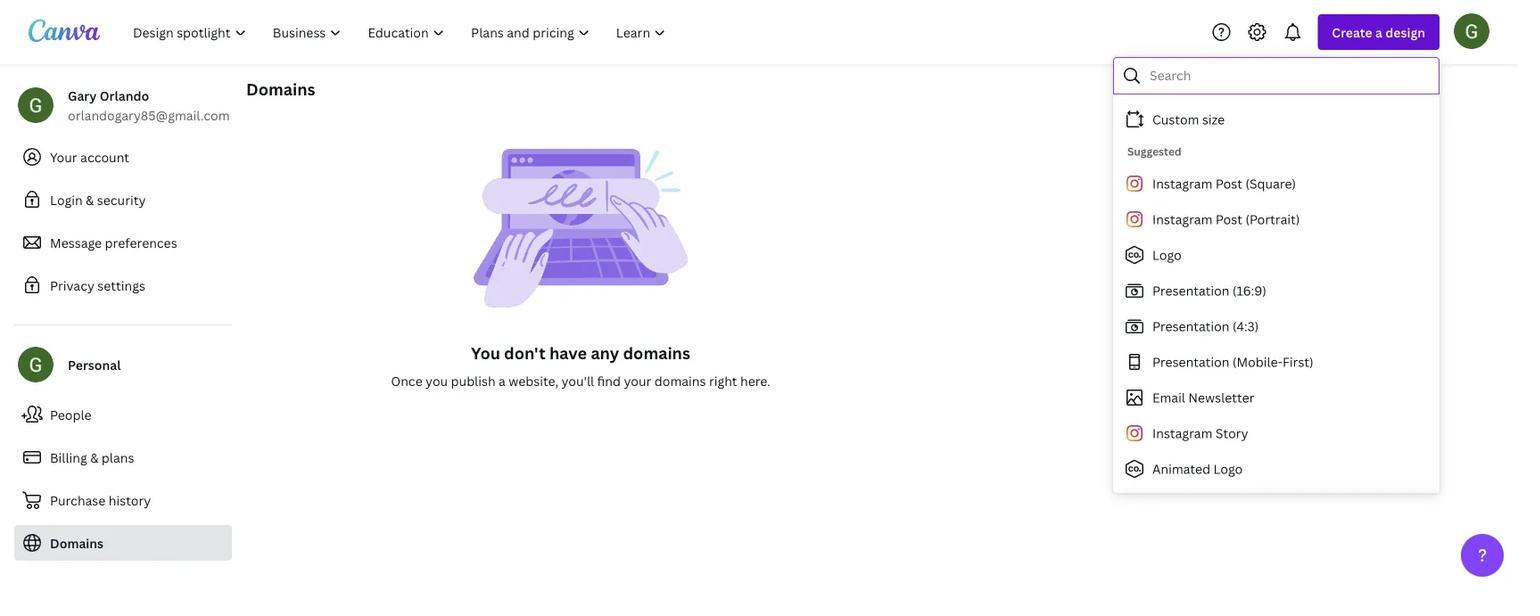 Task type: describe. For each thing, give the bounding box(es) containing it.
instagram for instagram post (square)
[[1153, 175, 1213, 192]]

you'll
[[562, 373, 594, 390]]

instagram post (portrait)
[[1153, 211, 1301, 228]]

publish
[[451, 373, 496, 390]]

security
[[97, 191, 146, 208]]

privacy settings
[[50, 277, 145, 294]]

(square)
[[1246, 175, 1297, 192]]

story
[[1216, 425, 1249, 442]]

presentation for presentation (mobile-first)
[[1153, 354, 1230, 371]]

first)
[[1283, 354, 1314, 371]]

find
[[598, 373, 621, 390]]

gary
[[68, 87, 97, 104]]

presentation (mobile-first)
[[1153, 354, 1314, 371]]

website,
[[509, 373, 559, 390]]

instagram story
[[1153, 425, 1249, 442]]

0 vertical spatial domains
[[623, 342, 691, 364]]

create a design button
[[1318, 14, 1440, 50]]

you don't have any domains once you publish a website, you'll find your domains right here.
[[391, 342, 771, 390]]

presentation (mobile-first) link
[[1114, 344, 1433, 380]]

people link
[[14, 397, 232, 433]]

(mobile-
[[1233, 354, 1283, 371]]

& for billing
[[90, 449, 99, 466]]

design
[[1386, 24, 1426, 41]]

plans
[[102, 449, 134, 466]]

message
[[50, 234, 102, 251]]

a inside you don't have any domains once you publish a website, you'll find your domains right here.
[[499, 373, 506, 390]]

have
[[550, 342, 587, 364]]

presentation for presentation (4:3)
[[1153, 318, 1230, 335]]

email
[[1153, 390, 1186, 406]]

post for (square)
[[1216, 175, 1243, 192]]

once
[[391, 373, 423, 390]]

login
[[50, 191, 83, 208]]

orlando
[[100, 87, 149, 104]]

message preferences link
[[14, 225, 232, 261]]

1 vertical spatial domains
[[655, 373, 706, 390]]

orlandogary85@gmail.com
[[68, 107, 230, 124]]

your
[[624, 373, 652, 390]]

animated
[[1153, 461, 1211, 478]]

don't
[[504, 342, 546, 364]]

purchase history
[[50, 492, 151, 509]]

1 vertical spatial domains
[[50, 535, 104, 552]]

(4:3)
[[1233, 318, 1259, 335]]

login & security
[[50, 191, 146, 208]]

personal
[[68, 357, 121, 373]]

custom size
[[1153, 111, 1225, 128]]

message preferences
[[50, 234, 177, 251]]

you
[[426, 373, 448, 390]]

gary orlando orlandogary85@gmail.com
[[68, 87, 230, 124]]

here.
[[741, 373, 771, 390]]

Search search field
[[1150, 59, 1428, 93]]

newsletter
[[1189, 390, 1255, 406]]

billing & plans
[[50, 449, 134, 466]]

presentation (4:3)
[[1153, 318, 1259, 335]]

settings
[[98, 277, 145, 294]]

suggested
[[1128, 144, 1182, 159]]

instagram post (portrait) link
[[1114, 202, 1433, 237]]



Task type: locate. For each thing, give the bounding box(es) containing it.
0 vertical spatial domains
[[246, 78, 315, 100]]

instagram down suggested
[[1153, 175, 1213, 192]]

your
[[50, 149, 77, 166]]

domains link
[[14, 526, 232, 561]]

top level navigation element
[[121, 14, 681, 50]]

2 vertical spatial instagram
[[1153, 425, 1213, 442]]

0 vertical spatial post
[[1216, 175, 1243, 192]]

presentation
[[1153, 282, 1230, 299], [1153, 318, 1230, 335], [1153, 354, 1230, 371]]

login & security link
[[14, 182, 232, 218]]

billing
[[50, 449, 87, 466]]

(16:9)
[[1233, 282, 1267, 299]]

domains right your
[[655, 373, 706, 390]]

instagram post (square)
[[1153, 175, 1297, 192]]

3 instagram from the top
[[1153, 425, 1213, 442]]

2 presentation from the top
[[1153, 318, 1230, 335]]

1 instagram from the top
[[1153, 175, 1213, 192]]

post up instagram post (portrait)
[[1216, 175, 1243, 192]]

animated logo link
[[1114, 452, 1433, 487]]

any
[[591, 342, 620, 364]]

your account
[[50, 149, 129, 166]]

custom
[[1153, 111, 1200, 128]]

1 horizontal spatial a
[[1376, 24, 1383, 41]]

2 vertical spatial presentation
[[1153, 354, 1230, 371]]

instagram inside "link"
[[1153, 211, 1213, 228]]

create a design
[[1333, 24, 1426, 41]]

0 vertical spatial instagram
[[1153, 175, 1213, 192]]

post
[[1216, 175, 1243, 192], [1216, 211, 1243, 228]]

custom size button
[[1114, 102, 1433, 137]]

a right publish
[[499, 373, 506, 390]]

account
[[80, 149, 129, 166]]

purchase history link
[[14, 483, 232, 518]]

presentation up presentation (4:3)
[[1153, 282, 1230, 299]]

0 vertical spatial logo
[[1153, 247, 1182, 264]]

1 vertical spatial instagram
[[1153, 211, 1213, 228]]

1 vertical spatial a
[[499, 373, 506, 390]]

1 horizontal spatial domains
[[246, 78, 315, 100]]

instagram up animated
[[1153, 425, 1213, 442]]

3 presentation from the top
[[1153, 354, 1230, 371]]

create
[[1333, 24, 1373, 41]]

a
[[1376, 24, 1383, 41], [499, 373, 506, 390]]

logo link
[[1114, 237, 1433, 273]]

presentation (4:3) link
[[1114, 309, 1433, 344]]

0 horizontal spatial a
[[499, 373, 506, 390]]

you
[[471, 342, 501, 364]]

animated logo
[[1153, 461, 1243, 478]]

presentation (16:9)
[[1153, 282, 1267, 299]]

post inside the instagram post (portrait) "link"
[[1216, 211, 1243, 228]]

purchase
[[50, 492, 106, 509]]

(portrait)
[[1246, 211, 1301, 228]]

instagram for instagram post (portrait)
[[1153, 211, 1213, 228]]

privacy
[[50, 277, 94, 294]]

post inside instagram post (square) link
[[1216, 175, 1243, 192]]

logo up presentation (16:9)
[[1153, 247, 1182, 264]]

post for (portrait)
[[1216, 211, 1243, 228]]

0 vertical spatial presentation
[[1153, 282, 1230, 299]]

a inside dropdown button
[[1376, 24, 1383, 41]]

1 presentation from the top
[[1153, 282, 1230, 299]]

presentation for presentation (16:9)
[[1153, 282, 1230, 299]]

1 vertical spatial presentation
[[1153, 318, 1230, 335]]

domains
[[623, 342, 691, 364], [655, 373, 706, 390]]

privacy settings link
[[14, 268, 232, 303]]

history
[[109, 492, 151, 509]]

& right the 'login'
[[86, 191, 94, 208]]

instagram
[[1153, 175, 1213, 192], [1153, 211, 1213, 228], [1153, 425, 1213, 442]]

0 vertical spatial &
[[86, 191, 94, 208]]

email newsletter
[[1153, 390, 1255, 406]]

1 post from the top
[[1216, 175, 1243, 192]]

gary orlando image
[[1455, 13, 1490, 49]]

instagram story link
[[1114, 416, 1433, 452]]

right
[[709, 373, 738, 390]]

& left plans
[[90, 449, 99, 466]]

0 vertical spatial a
[[1376, 24, 1383, 41]]

1 vertical spatial &
[[90, 449, 99, 466]]

size
[[1203, 111, 1225, 128]]

presentation up email newsletter
[[1153, 354, 1230, 371]]

instagram down instagram post (square)
[[1153, 211, 1213, 228]]

& for login
[[86, 191, 94, 208]]

&
[[86, 191, 94, 208], [90, 449, 99, 466]]

people
[[50, 406, 92, 423]]

post down instagram post (square)
[[1216, 211, 1243, 228]]

1 horizontal spatial logo
[[1214, 461, 1243, 478]]

presentation (16:9) link
[[1114, 273, 1433, 309]]

logo down story
[[1214, 461, 1243, 478]]

instagram for instagram story
[[1153, 425, 1213, 442]]

presentation down presentation (16:9)
[[1153, 318, 1230, 335]]

1 vertical spatial post
[[1216, 211, 1243, 228]]

email newsletter link
[[1114, 380, 1433, 416]]

1 vertical spatial logo
[[1214, 461, 1243, 478]]

billing & plans link
[[14, 440, 232, 476]]

preferences
[[105, 234, 177, 251]]

domains up your
[[623, 342, 691, 364]]

0 horizontal spatial logo
[[1153, 247, 1182, 264]]

a left design
[[1376, 24, 1383, 41]]

domains
[[246, 78, 315, 100], [50, 535, 104, 552]]

0 horizontal spatial domains
[[50, 535, 104, 552]]

your account link
[[14, 139, 232, 175]]

2 post from the top
[[1216, 211, 1243, 228]]

logo
[[1153, 247, 1182, 264], [1214, 461, 1243, 478]]

instagram post (square) link
[[1114, 166, 1433, 202]]

2 instagram from the top
[[1153, 211, 1213, 228]]



Task type: vqa. For each thing, say whether or not it's contained in the screenshot.
help corresponding to Performance
no



